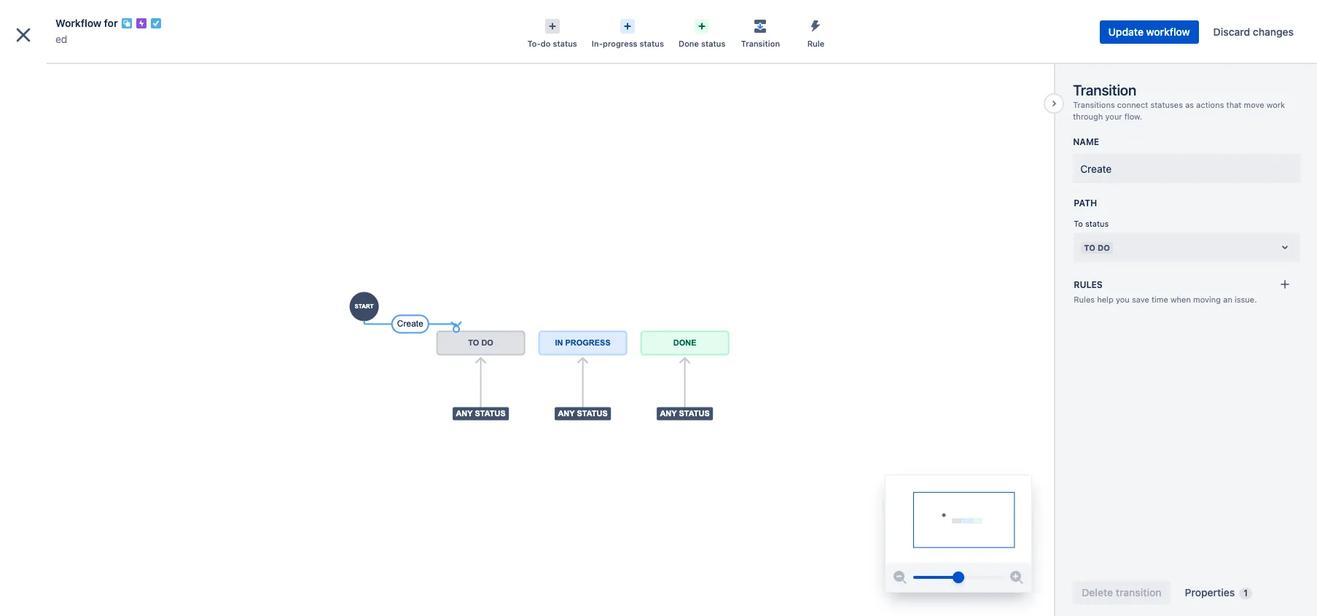 Task type: vqa. For each thing, say whether or not it's contained in the screenshot.
Add Rule on the top left
no



Task type: describe. For each thing, give the bounding box(es) containing it.
update workflow button
[[1100, 20, 1199, 44]]

transition dialog
[[0, 0, 1318, 616]]

discard
[[1214, 26, 1251, 38]]

create banner
[[0, 0, 1318, 41]]

moving
[[1194, 295, 1221, 304]]

zoom in image
[[1009, 569, 1026, 586]]

that
[[1227, 100, 1242, 109]]

update
[[1109, 26, 1144, 38]]

status right do
[[553, 39, 577, 48]]

progress
[[603, 39, 638, 48]]

an
[[1224, 295, 1233, 304]]

done status button
[[672, 15, 733, 50]]

create inside button
[[589, 13, 622, 26]]

work
[[1267, 100, 1286, 109]]

zoom out image
[[892, 569, 909, 586]]

done status
[[679, 39, 726, 48]]

as
[[1186, 100, 1194, 109]]

create button
[[581, 8, 630, 32]]

you're in the workflow viewfinder, use the arrow keys to move it element
[[886, 475, 1032, 563]]

transitions
[[1073, 100, 1115, 109]]

rule button
[[788, 15, 844, 50]]

name
[[1073, 137, 1100, 148]]

issue.
[[1235, 295, 1257, 304]]

actions
[[1197, 100, 1225, 109]]

help
[[1097, 295, 1114, 304]]

discard changes button
[[1205, 20, 1303, 44]]

Search field
[[1040, 8, 1186, 32]]

save
[[1132, 295, 1150, 304]]

ed inside "transition" dialog
[[55, 33, 67, 45]]

Zoom level range field
[[914, 563, 1004, 592]]

move
[[1244, 100, 1265, 109]]

workflow
[[55, 17, 101, 29]]

to status
[[1074, 219, 1109, 229]]

to do
[[1084, 243, 1110, 252]]

in-progress status
[[592, 39, 664, 48]]

through
[[1073, 111, 1103, 121]]

rule
[[808, 39, 825, 48]]

To status text field
[[1081, 240, 1084, 255]]

update workflow
[[1109, 26, 1190, 38]]

discard changes
[[1214, 26, 1294, 38]]

done
[[679, 39, 699, 48]]



Task type: locate. For each thing, give the bounding box(es) containing it.
0 horizontal spatial create
[[589, 13, 622, 26]]

1 vertical spatial to
[[1084, 243, 1096, 252]]

status down path
[[1086, 219, 1109, 229]]

workflow for
[[55, 17, 118, 29]]

1 rules from the top
[[1074, 279, 1103, 290]]

to
[[1074, 219, 1083, 229], [1084, 243, 1096, 252]]

rules left help
[[1074, 295, 1095, 304]]

ed
[[55, 33, 67, 45], [44, 63, 56, 76]]

to-
[[528, 39, 541, 48]]

to for to do
[[1084, 243, 1096, 252]]

transition
[[741, 39, 780, 48], [1073, 82, 1137, 98]]

workflow
[[1147, 26, 1190, 38]]

1 horizontal spatial create
[[1081, 163, 1112, 175]]

transition left rule
[[741, 39, 780, 48]]

rules
[[1074, 279, 1103, 290], [1074, 295, 1095, 304]]

status inside "popup button"
[[640, 39, 664, 48]]

you
[[1116, 295, 1130, 304]]

jira software image
[[38, 11, 136, 29], [38, 11, 136, 29]]

rules help you save time when moving an issue.
[[1074, 295, 1257, 304]]

ed link
[[55, 31, 67, 48]]

transition button
[[733, 15, 788, 50]]

do
[[1098, 243, 1110, 252]]

transition inside the transition popup button
[[741, 39, 780, 48]]

1 vertical spatial transition
[[1073, 82, 1137, 98]]

create up in-
[[589, 13, 622, 26]]

flow.
[[1125, 111, 1143, 121]]

0 vertical spatial transition
[[741, 39, 780, 48]]

rules for rules
[[1074, 279, 1103, 290]]

status right done
[[701, 39, 726, 48]]

1 vertical spatial rules
[[1074, 295, 1095, 304]]

changes
[[1253, 26, 1294, 38]]

open image
[[1277, 239, 1294, 256]]

rules for rules help you save time when moving an issue.
[[1074, 295, 1095, 304]]

when
[[1171, 295, 1191, 304]]

do
[[541, 39, 551, 48]]

your
[[1106, 111, 1123, 121]]

1 vertical spatial create
[[1081, 163, 1112, 175]]

status
[[553, 39, 577, 48], [640, 39, 664, 48], [701, 39, 726, 48], [1086, 219, 1109, 229]]

ed down workflow
[[55, 33, 67, 45]]

connect
[[1118, 100, 1149, 109]]

1 horizontal spatial transition
[[1073, 82, 1137, 98]]

1 horizontal spatial to
[[1084, 243, 1096, 252]]

to for to status
[[1074, 219, 1083, 229]]

close workflow editor image
[[12, 23, 35, 47]]

1
[[1244, 588, 1248, 599]]

0 vertical spatial ed
[[55, 33, 67, 45]]

transition up transitions
[[1073, 82, 1137, 98]]

to-do status button
[[520, 15, 585, 50]]

for
[[104, 17, 118, 29]]

rules up help
[[1074, 279, 1103, 290]]

0 horizontal spatial transition
[[741, 39, 780, 48]]

0 horizontal spatial to
[[1074, 219, 1083, 229]]

0 vertical spatial create
[[589, 13, 622, 26]]

create inside "transition" dialog
[[1081, 163, 1112, 175]]

transition for transition
[[741, 39, 780, 48]]

0 vertical spatial to
[[1074, 219, 1083, 229]]

status right progress at left top
[[640, 39, 664, 48]]

to right "to status" text box
[[1084, 243, 1096, 252]]

time
[[1152, 295, 1169, 304]]

ed down ed link
[[44, 63, 56, 76]]

0 vertical spatial rules
[[1074, 279, 1103, 290]]

transition for transition transitions connect statuses as actions that move work through your flow.
[[1073, 82, 1137, 98]]

1 vertical spatial ed
[[44, 63, 56, 76]]

in-progress status button
[[585, 15, 672, 50]]

primary element
[[9, 0, 1040, 40]]

create down name
[[1081, 163, 1112, 175]]

transition transitions connect statuses as actions that move work through your flow.
[[1073, 82, 1286, 121]]

properties
[[1185, 586, 1235, 599]]

2 rules from the top
[[1074, 295, 1095, 304]]

create
[[589, 13, 622, 26], [1081, 163, 1112, 175]]

path
[[1074, 198, 1098, 209]]

transition inside transition transitions connect statuses as actions that move work through your flow.
[[1073, 82, 1137, 98]]

to down path
[[1074, 219, 1083, 229]]

in-
[[592, 39, 603, 48]]

add rule image
[[1280, 279, 1291, 290]]

to-do status
[[528, 39, 577, 48]]

statuses
[[1151, 100, 1183, 109]]

group
[[6, 267, 169, 346], [6, 267, 169, 306], [6, 306, 169, 346]]



